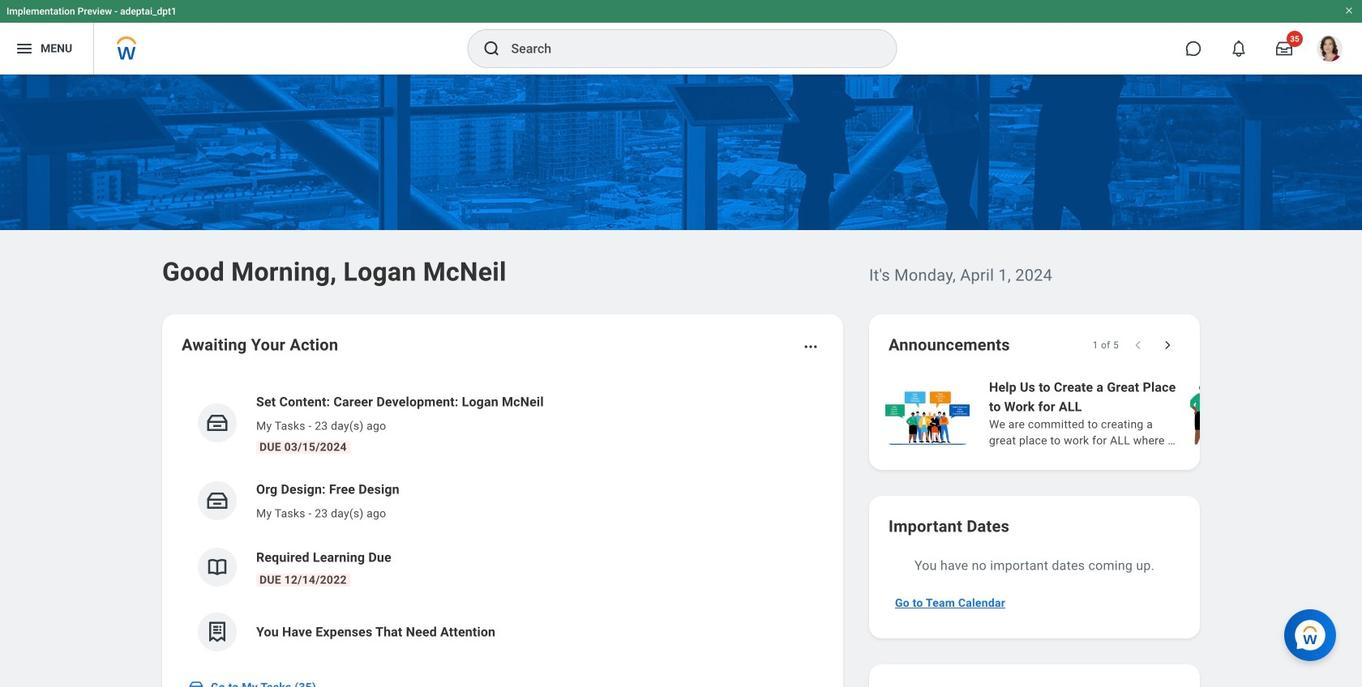 Task type: locate. For each thing, give the bounding box(es) containing it.
profile logan mcneil image
[[1317, 36, 1343, 65]]

notifications large image
[[1231, 41, 1247, 57]]

inbox large image
[[1276, 41, 1293, 57]]

status
[[1093, 339, 1119, 352]]

search image
[[482, 39, 502, 58]]

Search Workday  search field
[[511, 31, 863, 66]]

book open image
[[205, 555, 229, 580]]

1 horizontal spatial list
[[882, 376, 1362, 451]]

main content
[[0, 75, 1362, 688]]

0 horizontal spatial list
[[182, 379, 824, 665]]

inbox image
[[205, 411, 229, 435], [205, 489, 229, 513], [188, 680, 204, 688]]

banner
[[0, 0, 1362, 75]]

2 vertical spatial inbox image
[[188, 680, 204, 688]]

dashboard expenses image
[[205, 620, 229, 645]]

list
[[882, 376, 1362, 451], [182, 379, 824, 665]]



Task type: describe. For each thing, give the bounding box(es) containing it.
close environment banner image
[[1344, 6, 1354, 15]]

0 vertical spatial inbox image
[[205, 411, 229, 435]]

1 vertical spatial inbox image
[[205, 489, 229, 513]]

related actions image
[[803, 339, 819, 355]]

justify image
[[15, 39, 34, 58]]

chevron right small image
[[1160, 337, 1176, 354]]

chevron left small image
[[1130, 337, 1147, 354]]



Task type: vqa. For each thing, say whether or not it's contained in the screenshot.
chevron left small image
yes



